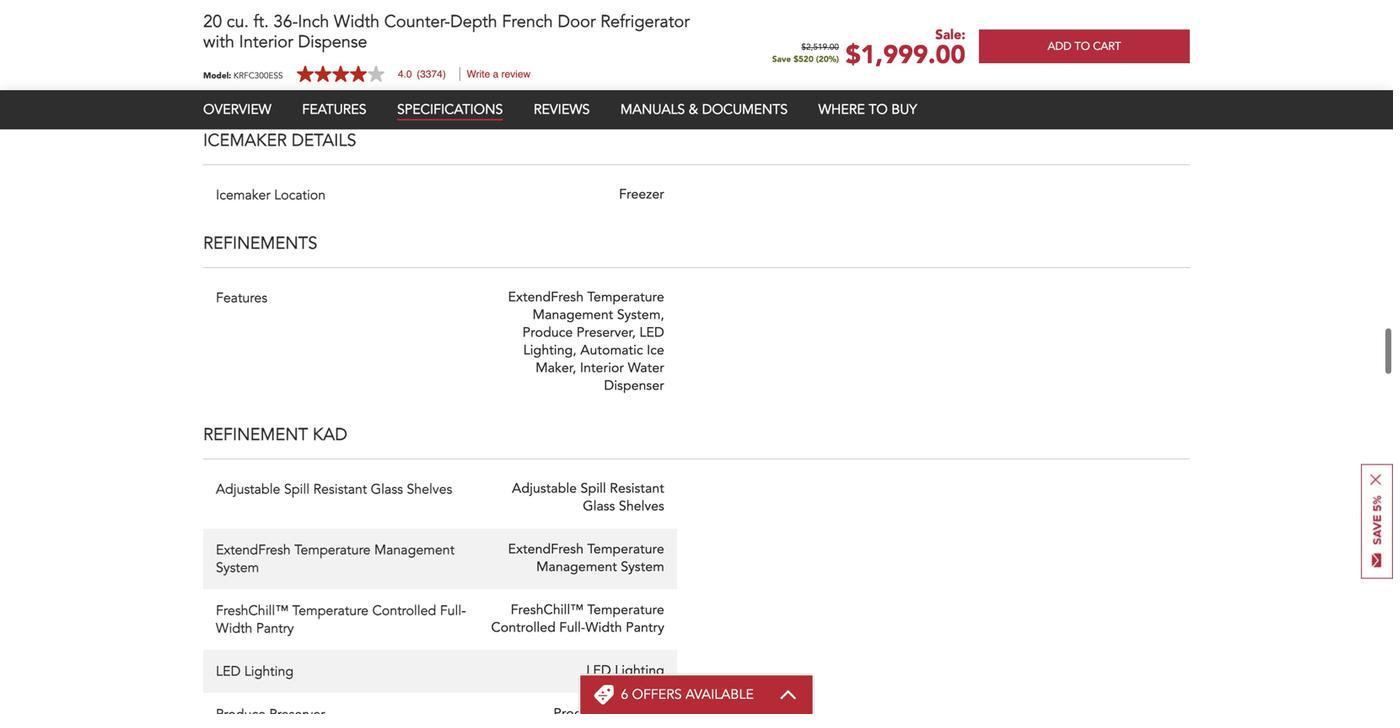 Task type: vqa. For each thing, say whether or not it's contained in the screenshot.
leftmost Adjustable
yes



Task type: locate. For each thing, give the bounding box(es) containing it.
manuals
[[621, 100, 685, 119]]

shelves
[[407, 470, 452, 489], [619, 491, 664, 504]]

1 horizontal spatial dispenser
[[604, 370, 664, 383]]

features down refinements
[[216, 279, 267, 297]]

add to cart
[[1048, 39, 1121, 54]]

0 vertical spatial dispenser
[[216, 30, 276, 48]]

location
[[274, 176, 326, 194]]

20
[[203, 10, 222, 33]]

produce preserver
[[216, 696, 325, 714], [554, 698, 664, 712]]

heading containing 6
[[621, 686, 754, 704]]

0 horizontal spatial freshchill™
[[216, 592, 289, 610]]

extendfresh inside extendfresh temperature management system, produce preserver, led lighting, automatic ice maker, interior water dispenser
[[508, 281, 584, 295]]

only
[[636, 32, 664, 46]]

extendfresh
[[508, 281, 584, 295], [216, 531, 291, 550], [508, 534, 584, 547]]

led
[[640, 317, 664, 330], [216, 653, 241, 671], [586, 655, 611, 669]]

write a review button
[[467, 68, 531, 80]]

(3374)
[[417, 68, 446, 80]]

full- inside freshchill™ temperature controlled full- width pantry
[[440, 592, 466, 610]]

review
[[501, 68, 531, 80]]

0 vertical spatial full-
[[440, 592, 466, 610]]

temperature inside freshchill™ temperature controlled full-width pantry
[[587, 594, 664, 608]]

extendfresh temperature management system up freshchill™ temperature controlled full-width pantry
[[508, 534, 664, 565]]

0 vertical spatial controlled
[[372, 592, 436, 610]]

0 vertical spatial management
[[533, 299, 613, 312]]

water down automatic
[[628, 352, 664, 366]]

spill
[[284, 470, 310, 489], [581, 473, 606, 486]]

temperature for extendfresh temperature management system
[[587, 534, 664, 547]]

1 horizontal spatial extendfresh temperature management system
[[508, 534, 664, 565]]

adjustable inside adjustable spill resistant glass shelves
[[512, 473, 577, 486]]

temperature
[[587, 281, 664, 295], [294, 531, 371, 550], [587, 534, 664, 547], [292, 592, 369, 610], [587, 594, 664, 608]]

reviews
[[534, 100, 590, 119]]

0 horizontal spatial pantry
[[256, 609, 294, 628]]

icemaker for icemaker details
[[203, 119, 287, 142]]

36-
[[274, 10, 298, 33]]

0 vertical spatial ice
[[270, 73, 287, 91]]

0 horizontal spatial system
[[216, 549, 259, 567]]

2 vertical spatial management
[[536, 551, 617, 565]]

pantry inside freshchill™ temperature controlled full-width pantry
[[626, 612, 664, 626]]

icemaker down the "types of ice"
[[203, 119, 287, 142]]

model: krfc300ess
[[203, 70, 283, 81]]

1 vertical spatial ice
[[647, 334, 664, 348]]

led lighting
[[216, 653, 294, 671], [586, 655, 664, 669]]

temperature inside extendfresh temperature management system, produce preserver, led lighting, automatic ice maker, interior water dispenser
[[587, 281, 664, 295]]

interior
[[239, 30, 293, 54], [548, 32, 592, 46], [580, 352, 624, 366]]

6 offers available
[[621, 686, 754, 704]]

sale: $1,999.00
[[846, 26, 966, 73]]

controlled for freshchill™ temperature controlled full-width pantry
[[491, 612, 556, 626]]

extendfresh temperature management system
[[216, 531, 455, 567], [508, 534, 664, 565]]

icemaker up refinements
[[216, 176, 270, 194]]

interior down automatic
[[580, 352, 624, 366]]

icemaker details
[[203, 119, 356, 142]]

ice
[[270, 73, 287, 91], [647, 334, 664, 348]]

1 horizontal spatial led
[[586, 655, 611, 669]]

system
[[216, 549, 259, 567], [621, 551, 664, 565]]

full-
[[440, 592, 466, 610], [559, 612, 585, 626]]

width inside 20 cu. ft. 36-inch width counter-depth french door refrigerator with interior dispense
[[334, 10, 380, 33]]

freshchill™ for freshchill™ temperature controlled full- width pantry
[[216, 592, 289, 610]]

close image
[[1371, 474, 1382, 485]]

dispenser down automatic
[[604, 370, 664, 383]]

1 vertical spatial dispenser
[[604, 370, 664, 383]]

water left only
[[596, 32, 632, 46]]

0 horizontal spatial resistant
[[313, 470, 367, 489]]

adjustable
[[216, 470, 280, 489], [512, 473, 577, 486]]

features down dispense
[[302, 100, 367, 119]]

0 vertical spatial icemaker
[[203, 119, 287, 142]]

management inside extendfresh temperature management system, produce preserver, led lighting, automatic ice maker, interior water dispenser
[[533, 299, 613, 312]]

specifications
[[397, 100, 503, 119]]

freshchill™
[[216, 592, 289, 610], [511, 594, 584, 608]]

management
[[533, 299, 613, 312], [374, 531, 455, 550], [536, 551, 617, 565]]

4.0
[[398, 68, 412, 80]]

1 horizontal spatial pantry
[[626, 612, 664, 626]]

0 horizontal spatial adjustable
[[216, 470, 280, 489]]

pantry
[[256, 609, 294, 628], [626, 612, 664, 626]]

interior up krfc300ess
[[239, 30, 293, 54]]

width
[[334, 10, 380, 33], [216, 609, 252, 628], [585, 612, 622, 626]]

ft.
[[254, 10, 269, 33]]

produce
[[523, 317, 573, 330], [216, 696, 266, 714], [554, 698, 604, 712]]

dispense
[[298, 30, 367, 54]]

freshchill™ inside freshchill™ temperature controlled full-width pantry
[[511, 594, 584, 608]]

refinements
[[203, 222, 317, 245]]

extendfresh temperature management system, produce preserver, led lighting, automatic ice maker, interior water dispenser
[[508, 281, 664, 383]]

heading
[[621, 686, 754, 704]]

chevron icon image
[[779, 690, 798, 700]]

extendfresh temperature management system up freshchill™ temperature controlled full- width pantry
[[216, 531, 455, 567]]

width for freshchill™ temperature controlled full- width pantry
[[216, 609, 252, 628]]

management for features
[[533, 299, 613, 312]]

save
[[772, 54, 791, 65]]

2 horizontal spatial width
[[585, 612, 622, 626]]

1 horizontal spatial system
[[621, 551, 664, 565]]

1 vertical spatial controlled
[[491, 612, 556, 626]]

width inside freshchill™ temperature controlled full- width pantry
[[216, 609, 252, 628]]

water
[[596, 32, 632, 46], [628, 352, 664, 366]]

0 horizontal spatial controlled
[[372, 592, 436, 610]]

overview link
[[203, 100, 271, 119]]

controlled inside freshchill™ temperature controlled full- width pantry
[[372, 592, 436, 610]]

1 horizontal spatial full-
[[559, 612, 585, 626]]

1 horizontal spatial features
[[302, 100, 367, 119]]

temperature for freshchill™ temperature controlled full- width pantry
[[587, 594, 664, 608]]

1 horizontal spatial ice
[[647, 334, 664, 348]]

0 horizontal spatial full-
[[440, 592, 466, 610]]

temperature inside freshchill™ temperature controlled full- width pantry
[[292, 592, 369, 610]]

ice right of
[[270, 73, 287, 91]]

0 vertical spatial glass
[[371, 470, 403, 489]]

0 vertical spatial shelves
[[407, 470, 452, 489]]

produce inside extendfresh temperature management system, produce preserver, led lighting, automatic ice maker, interior water dispenser
[[523, 317, 573, 330]]

controlled
[[372, 592, 436, 610], [491, 612, 556, 626]]

inch
[[298, 10, 329, 33]]

6
[[621, 686, 628, 704]]

dispenser type
[[216, 30, 308, 48]]

1 horizontal spatial glass
[[583, 491, 615, 504]]

full- inside freshchill™ temperature controlled full-width pantry
[[559, 612, 585, 626]]

1 vertical spatial full-
[[559, 612, 585, 626]]

$520
[[794, 54, 814, 65]]

1 vertical spatial water
[[628, 352, 664, 366]]

extendfresh for features
[[508, 281, 584, 295]]

0 horizontal spatial glass
[[371, 470, 403, 489]]

1 horizontal spatial spill
[[581, 473, 606, 486]]

1 horizontal spatial controlled
[[491, 612, 556, 626]]

glass
[[371, 470, 403, 489], [583, 491, 615, 504]]

write a review
[[467, 68, 531, 80]]

full- for freshchill™ temperature controlled full- width pantry
[[440, 592, 466, 610]]

pantry inside freshchill™ temperature controlled full- width pantry
[[256, 609, 294, 628]]

icemaker for icemaker location
[[216, 176, 270, 194]]

lighting
[[244, 653, 294, 671], [615, 655, 664, 669]]

freshchill™ for freshchill™ temperature controlled full-width pantry
[[511, 594, 584, 608]]

dispenser up model: krfc300ess on the left top of page
[[216, 30, 276, 48]]

freshchill™ temperature controlled full- width pantry
[[216, 592, 466, 628]]

1 horizontal spatial shelves
[[619, 491, 664, 504]]

ice down the system,
[[647, 334, 664, 348]]

1 horizontal spatial produce preserver
[[554, 698, 664, 712]]

kad
[[313, 413, 347, 437]]

model:
[[203, 70, 231, 81]]

pantry for freshchill™ temperature controlled full- width pantry
[[256, 609, 294, 628]]

1 horizontal spatial freshchill™
[[511, 594, 584, 608]]

width inside freshchill™ temperature controlled full-width pantry
[[585, 612, 622, 626]]

promo tag image
[[594, 685, 614, 705]]

adjustable spill resistant glass shelves
[[216, 470, 452, 489], [512, 473, 664, 504]]

0 vertical spatial features
[[302, 100, 367, 119]]

1 horizontal spatial width
[[334, 10, 380, 33]]

1 horizontal spatial preserver
[[608, 698, 664, 712]]

lighting,
[[523, 334, 577, 348]]

dispenser
[[216, 30, 276, 48], [604, 370, 664, 383]]

cubed
[[623, 75, 664, 89]]

2 horizontal spatial led
[[640, 317, 664, 330]]

interior inside 20 cu. ft. 36-inch width counter-depth french door refrigerator with interior dispense
[[239, 30, 293, 54]]

0 horizontal spatial adjustable spill resistant glass shelves
[[216, 470, 452, 489]]

icemaker
[[203, 119, 287, 142], [216, 176, 270, 194]]

&
[[689, 100, 698, 119]]

freshchill™ inside freshchill™ temperature controlled full- width pantry
[[216, 592, 289, 610]]

depth
[[450, 10, 497, 33]]

0 horizontal spatial width
[[216, 609, 252, 628]]

1 vertical spatial icemaker
[[216, 176, 270, 194]]

types
[[216, 73, 250, 91]]

1 horizontal spatial led lighting
[[586, 655, 664, 669]]

temperature for features
[[587, 281, 664, 295]]

icemaker location
[[216, 176, 326, 194]]

freezer
[[619, 178, 664, 192]]

preserver
[[269, 696, 325, 714], [608, 698, 664, 712]]

controlled inside freshchill™ temperature controlled full-width pantry
[[491, 612, 556, 626]]

features
[[302, 100, 367, 119], [216, 279, 267, 297]]

1 horizontal spatial lighting
[[615, 655, 664, 669]]

1 vertical spatial shelves
[[619, 491, 664, 504]]

1 vertical spatial features
[[216, 279, 267, 297]]

1 vertical spatial glass
[[583, 491, 615, 504]]

1 horizontal spatial adjustable
[[512, 473, 577, 486]]

spill inside adjustable spill resistant glass shelves
[[581, 473, 606, 486]]



Task type: describe. For each thing, give the bounding box(es) containing it.
$2,519.00
[[802, 43, 839, 52]]

cu.
[[227, 10, 249, 33]]

led inside extendfresh temperature management system, produce preserver, led lighting, automatic ice maker, interior water dispenser
[[640, 317, 664, 330]]

$1,999.00
[[846, 38, 966, 73]]

0 horizontal spatial led lighting
[[216, 653, 294, 671]]

0 horizontal spatial shelves
[[407, 470, 452, 489]]

full- for freshchill™ temperature controlled full-width pantry
[[559, 612, 585, 626]]

door
[[558, 10, 596, 33]]

overview
[[203, 100, 271, 119]]

krfc300ess
[[234, 70, 283, 81]]

1 horizontal spatial adjustable spill resistant glass shelves
[[512, 473, 664, 504]]

manuals & documents link
[[621, 100, 788, 119]]

freshchill™ temperature controlled full-width pantry
[[491, 594, 664, 626]]

20 cu. ft. 36-inch width counter-depth french door refrigerator with interior dispense
[[203, 10, 690, 54]]

0 horizontal spatial spill
[[284, 470, 310, 489]]

(20%)
[[816, 54, 839, 65]]

of
[[254, 73, 266, 91]]

management for extendfresh temperature management system
[[536, 551, 617, 565]]

cart
[[1093, 39, 1121, 54]]

write
[[467, 68, 490, 80]]

controlled for freshchill™ temperature controlled full- width pantry
[[372, 592, 436, 610]]

sale:
[[935, 26, 966, 44]]

system,
[[617, 299, 664, 312]]

refrigerator
[[601, 10, 690, 33]]

refinement kad
[[203, 413, 347, 437]]

0 horizontal spatial features
[[216, 279, 267, 297]]

interior up reviews
[[548, 32, 592, 46]]

french
[[502, 10, 553, 33]]

0 horizontal spatial dispenser
[[216, 30, 276, 48]]

interior water only
[[548, 32, 664, 46]]

where
[[819, 100, 865, 119]]

a
[[493, 68, 499, 80]]

0 horizontal spatial preserver
[[269, 696, 325, 714]]

automatic
[[580, 334, 643, 348]]

details
[[292, 119, 356, 142]]

documents
[[702, 100, 788, 119]]

add
[[1048, 39, 1072, 54]]

reviews link
[[534, 100, 590, 119]]

0 horizontal spatial led
[[216, 653, 241, 671]]

with
[[203, 30, 234, 54]]

1 horizontal spatial resistant
[[610, 473, 664, 486]]

offers
[[632, 686, 682, 704]]

4.0 (3374)
[[398, 68, 446, 80]]

to
[[1075, 39, 1090, 54]]

ice inside extendfresh temperature management system, produce preserver, led lighting, automatic ice maker, interior water dispenser
[[647, 334, 664, 348]]

available
[[686, 686, 754, 704]]

features link
[[302, 100, 367, 119]]

where to buy link
[[819, 100, 917, 119]]

preserver,
[[577, 317, 636, 330]]

types of ice
[[216, 73, 287, 91]]

dispenser inside extendfresh temperature management system, produce preserver, led lighting, automatic ice maker, interior water dispenser
[[604, 370, 664, 383]]

interior inside extendfresh temperature management system, produce preserver, led lighting, automatic ice maker, interior water dispenser
[[580, 352, 624, 366]]

manuals & documents
[[621, 100, 788, 119]]

to
[[869, 100, 888, 119]]

extendfresh for extendfresh temperature management system
[[508, 534, 584, 547]]

0 horizontal spatial ice
[[270, 73, 287, 91]]

water inside extendfresh temperature management system, produce preserver, led lighting, automatic ice maker, interior water dispenser
[[628, 352, 664, 366]]

0 horizontal spatial extendfresh temperature management system
[[216, 531, 455, 567]]

1 vertical spatial management
[[374, 531, 455, 550]]

$2,519.00 save $520 (20%)
[[772, 43, 839, 65]]

refinement
[[203, 413, 308, 437]]

add to cart button
[[979, 30, 1190, 63]]

where to buy
[[819, 100, 917, 119]]

width for freshchill™ temperature controlled full-width pantry
[[585, 612, 622, 626]]

0 vertical spatial water
[[596, 32, 632, 46]]

0 horizontal spatial lighting
[[244, 653, 294, 671]]

maker,
[[536, 352, 576, 366]]

counter-
[[384, 10, 450, 33]]

pantry for freshchill™ temperature controlled full-width pantry
[[626, 612, 664, 626]]

specifications link
[[397, 100, 503, 121]]

0 horizontal spatial produce preserver
[[216, 696, 325, 714]]

type
[[280, 30, 308, 48]]

buy
[[892, 100, 917, 119]]



